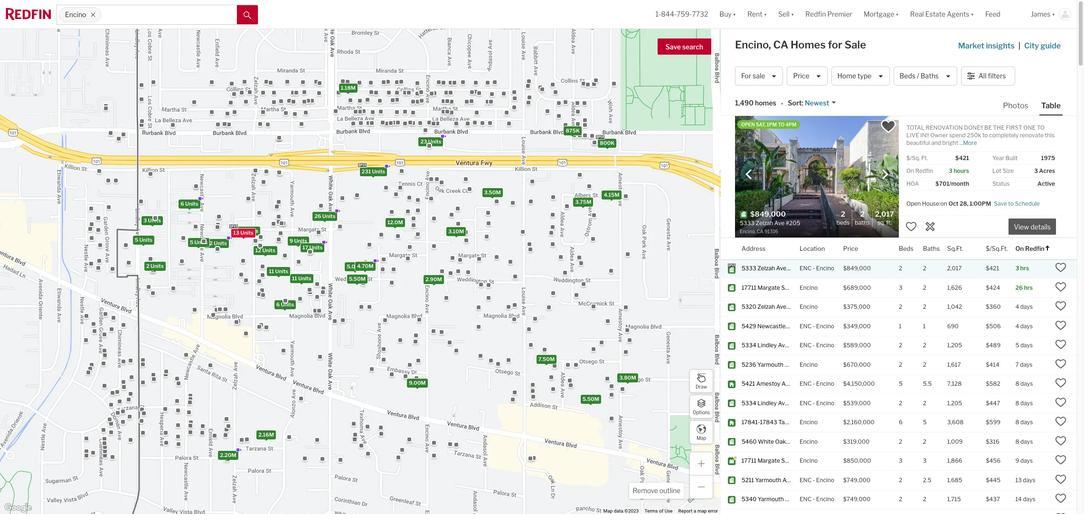 Task type: describe. For each thing, give the bounding box(es) containing it.
market insights | city guide
[[959, 41, 1062, 50]]

spend
[[950, 132, 966, 139]]

save inside button
[[666, 43, 681, 51]]

ca
[[774, 38, 789, 51]]

5 enc from the top
[[800, 400, 812, 407]]

1 enc from the top
[[800, 265, 812, 272]]

12
[[256, 247, 261, 253]]

1 vertical spatial beds
[[837, 219, 850, 226]]

submit search image
[[244, 11, 251, 19]]

#107
[[797, 496, 810, 503]]

3 right $850,000
[[899, 457, 903, 464]]

ave for #205
[[777, 265, 787, 272]]

1-
[[656, 10, 662, 18]]

26 for 26 units
[[315, 212, 321, 219]]

favorite this home image for $599
[[1056, 416, 1067, 427]]

for
[[828, 38, 843, 51]]

favorite this home image for $421
[[1056, 262, 1067, 273]]

26 units
[[315, 212, 336, 219]]

1:00pm
[[970, 200, 992, 207]]

newest button
[[804, 99, 837, 108]]

32 units
[[206, 240, 227, 246]]

the
[[994, 124, 1005, 131]]

price inside button
[[794, 72, 810, 80]]

1 horizontal spatial 6 units
[[276, 301, 294, 308]]

favorite button checkbox
[[881, 118, 897, 134]]

3 - from the top
[[813, 342, 816, 349]]

▾ for mortgage ▾
[[896, 10, 899, 18]]

1 horizontal spatial 5.50m
[[583, 396, 600, 402]]

draw button
[[690, 369, 714, 393]]

favorite this home image for $437
[[1056, 493, 1067, 504]]

map region
[[0, 0, 775, 514]]

0 horizontal spatial 11 units
[[269, 268, 288, 274]]

insights
[[987, 41, 1015, 50]]

view
[[1015, 223, 1030, 231]]

size
[[1003, 167, 1014, 174]]

favorite this home image for $456
[[1056, 454, 1067, 466]]

$582
[[987, 380, 1001, 387]]

rent ▾ button
[[748, 0, 767, 29]]

3 enc from the top
[[800, 342, 812, 349]]

4 - from the top
[[813, 380, 816, 387]]

ave for #107
[[786, 496, 796, 503]]

days for $489
[[1021, 342, 1034, 349]]

#12
[[794, 477, 804, 484]]

▾ for james ▾
[[1053, 10, 1056, 18]]

5211
[[742, 477, 755, 484]]

newcastle
[[758, 323, 786, 330]]

$/sq.
[[907, 154, 921, 162]]

yarmouth for 5211
[[756, 477, 782, 484]]

st for #311
[[782, 284, 788, 291]]

favorite this home image for $447
[[1056, 397, 1067, 408]]

26 for 26 hrs
[[1016, 284, 1024, 291]]

7 enc from the top
[[800, 496, 812, 503]]

3.50m
[[484, 189, 501, 196]]

▾ for rent ▾
[[764, 10, 767, 18]]

12 units
[[256, 247, 276, 253]]

5429 newcastle ave #213 link
[[742, 323, 812, 330]]

mortgage ▾ button
[[864, 0, 899, 29]]

days for $582
[[1021, 380, 1034, 387]]

previous button image
[[745, 169, 754, 179]]

sale
[[753, 72, 766, 80]]

23 units
[[421, 138, 442, 145]]

4 days for $360
[[1016, 303, 1034, 310]]

8 for $599
[[1016, 419, 1020, 426]]

guide
[[1041, 41, 1062, 50]]

1 horizontal spatial 5 units
[[190, 239, 208, 246]]

buy ▾
[[720, 10, 737, 18]]

options
[[693, 409, 710, 415]]

9 for 9 units
[[290, 238, 293, 244]]

1.18m
[[341, 84, 356, 91]]

photo of 5333 zelzah ave #205, encino, ca 91316 image
[[736, 116, 899, 238]]

:
[[802, 99, 804, 107]]

market insights link
[[959, 31, 1015, 52]]

address button
[[742, 238, 766, 259]]

3 left acres
[[1035, 167, 1039, 174]]

6 enc from the top
[[800, 477, 812, 484]]

0 horizontal spatial 5 units
[[135, 236, 153, 243]]

5460 white oak ave unit a328 link
[[742, 438, 826, 446]]

days for $456
[[1021, 457, 1034, 464]]

5340
[[742, 496, 757, 503]]

1,490
[[736, 99, 754, 107]]

17711 margate st #5 encino
[[742, 457, 818, 464]]

2 vertical spatial baths
[[924, 244, 941, 252]]

days for $445
[[1024, 477, 1036, 484]]

0 vertical spatial on redfin
[[907, 167, 934, 174]]

hrs for 3 hrs
[[1021, 265, 1030, 272]]

2 inside 2 beds
[[841, 210, 846, 218]]

use
[[665, 508, 673, 514]]

address
[[742, 244, 766, 252]]

premier
[[828, 10, 853, 18]]

year
[[993, 154, 1005, 162]]

remove outline
[[633, 487, 681, 495]]

to inside total renovation done!! be the first one to live in!! owner spend 250k to completely renovate this beautiful and bright ...
[[1038, 124, 1045, 131]]

acres
[[1040, 167, 1056, 174]]

2.16m
[[259, 431, 274, 438]]

0 vertical spatial $421
[[956, 154, 970, 162]]

city guide link
[[1025, 40, 1063, 52]]

5.5
[[924, 380, 932, 387]]

sq.ft. button
[[948, 238, 964, 259]]

5 days
[[1016, 342, 1034, 349]]

total renovation done!! be the first one to live in!! owner spend 250k to completely renovate this beautiful and bright ...
[[907, 124, 1055, 146]]

favorite this home image for $316
[[1056, 435, 1067, 447]]

▾ for buy ▾
[[734, 10, 737, 18]]

...
[[960, 139, 964, 146]]

beds for beds button
[[899, 244, 914, 252]]

st for #5
[[782, 457, 788, 464]]

2.90m
[[426, 276, 442, 282]]

#205
[[788, 265, 803, 272]]

0 vertical spatial ft.
[[922, 154, 929, 162]]

$749,000 for 5340 yarmouth ave #107
[[844, 496, 871, 503]]

1 vertical spatial $421
[[987, 265, 1000, 272]]

days for $447
[[1021, 400, 1034, 407]]

favorite this home image for $424
[[1056, 281, 1067, 293]]

city
[[1025, 41, 1040, 50]]

oct
[[949, 200, 959, 207]]

view details button
[[1009, 219, 1057, 235]]

5320 zelzah ave #102 encino
[[742, 303, 818, 310]]

2 enc from the top
[[800, 323, 812, 330]]

17
[[303, 244, 309, 251]]

$424
[[987, 284, 1001, 291]]

#209
[[797, 361, 811, 368]]

enc - encino for 5340 yarmouth ave #107
[[800, 496, 835, 503]]

13 days
[[1016, 477, 1036, 484]]

in!!
[[921, 132, 930, 139]]

ave for #209
[[785, 361, 795, 368]]

690
[[948, 323, 959, 330]]

0 vertical spatial 6 units
[[181, 200, 198, 207]]

map
[[698, 508, 707, 514]]

1 horizontal spatial price
[[844, 244, 859, 252]]

2 vertical spatial 6
[[899, 419, 903, 426]]

1 vertical spatial redfin
[[916, 167, 934, 174]]

ave for #125
[[779, 342, 789, 349]]

baths inside button
[[921, 72, 939, 80]]

759-
[[677, 10, 692, 18]]

built
[[1006, 154, 1018, 162]]

ave for #102
[[777, 303, 787, 310]]

redfin inside button
[[806, 10, 827, 18]]

favorite this home image for $506
[[1056, 320, 1067, 331]]

7,128
[[948, 380, 962, 387]]

1 vertical spatial 11
[[292, 275, 297, 281]]

2 1 from the left
[[924, 323, 926, 330]]

8 days for $447
[[1016, 400, 1034, 407]]

1,205 for $447
[[948, 400, 963, 407]]

0 vertical spatial on
[[907, 167, 915, 174]]

$445
[[987, 477, 1001, 484]]

$4,150,000
[[844, 380, 875, 387]]

8 days for $316
[[1016, 438, 1034, 445]]

▾ for sell ▾
[[792, 10, 795, 18]]

days for $599
[[1021, 419, 1034, 426]]

sell ▾ button
[[779, 0, 795, 29]]

a
[[694, 508, 697, 514]]

5320 zelzah ave #102 link
[[742, 303, 802, 311]]

map for map
[[697, 435, 707, 441]]

favorite this home image for $489
[[1056, 339, 1067, 350]]

one
[[1024, 124, 1036, 131]]

32
[[206, 240, 213, 246]]

hrs for 26 hrs
[[1025, 284, 1033, 291]]

a328
[[811, 438, 826, 445]]

real
[[911, 10, 925, 18]]

feed
[[986, 10, 1001, 18]]

amestoy
[[757, 380, 781, 387]]

google image
[[2, 502, 34, 514]]

|
[[1019, 41, 1021, 50]]

3 down beds button
[[899, 284, 903, 291]]

all
[[979, 72, 987, 80]]

17843
[[760, 419, 778, 426]]

next button image
[[881, 169, 890, 179]]

1 vertical spatial baths
[[855, 219, 870, 226]]

▾ inside dropdown button
[[972, 10, 975, 18]]

enc - encino for 5421 amestoy ave
[[800, 380, 835, 387]]

sat,
[[756, 122, 766, 127]]

zelzah for 5320
[[758, 303, 776, 310]]

3.75m
[[576, 198, 592, 205]]

days for $506
[[1021, 323, 1034, 330]]

12 favorite this home image from the top
[[1056, 512, 1067, 514]]

0 horizontal spatial 5.50m
[[349, 275, 366, 282]]

3 acres
[[1035, 167, 1056, 174]]

/
[[918, 72, 920, 80]]

days for $316
[[1021, 438, 1034, 445]]

mortgage ▾
[[864, 10, 899, 18]]

17711 margate st #311 encino
[[742, 284, 818, 291]]

$749,000 for 5211 yarmouth ave #12
[[844, 477, 871, 484]]



Task type: vqa. For each thing, say whether or not it's contained in the screenshot.
Sort :
yes



Task type: locate. For each thing, give the bounding box(es) containing it.
hrs up 26 hrs
[[1021, 265, 1030, 272]]

▾ right mortgage
[[896, 10, 899, 18]]

margate down 5333 zelzah ave #205 link
[[758, 284, 781, 291]]

1 vertical spatial favorite this home image
[[1056, 377, 1067, 389]]

17841-17843 tarzana st link
[[742, 419, 807, 427]]

zelzah right 5333
[[758, 265, 776, 272]]

0 horizontal spatial on redfin
[[907, 167, 934, 174]]

4 ▾ from the left
[[896, 10, 899, 18]]

days down 7 days
[[1021, 380, 1034, 387]]

terms
[[645, 508, 658, 514]]

5236
[[742, 361, 757, 368]]

1 vertical spatial yarmouth
[[756, 477, 782, 484]]

8 days up 9 days
[[1016, 438, 1034, 445]]

st right tarzana
[[801, 419, 807, 426]]

5429 newcastle ave #213
[[742, 323, 812, 330]]

real estate agents ▾ button
[[905, 0, 980, 29]]

1 vertical spatial to
[[1009, 200, 1015, 207]]

0 vertical spatial hrs
[[1021, 265, 1030, 272]]

1,205 for $489
[[948, 342, 963, 349]]

1 vertical spatial price button
[[844, 238, 859, 259]]

options button
[[690, 395, 714, 419]]

5334 down 5421 in the bottom of the page
[[742, 400, 757, 407]]

1 vertical spatial on redfin
[[1016, 244, 1045, 252]]

days down 26 hrs
[[1021, 303, 1034, 310]]

4 for $360
[[1016, 303, 1020, 310]]

0 vertical spatial yarmouth
[[758, 361, 784, 368]]

days right the "$447"
[[1021, 400, 1034, 407]]

baths left sq.
[[855, 219, 870, 226]]

favorite this home image for $582
[[1056, 377, 1067, 389]]

1 zelzah from the top
[[758, 265, 776, 272]]

1 horizontal spatial price button
[[844, 238, 859, 259]]

1 horizontal spatial on redfin
[[1016, 244, 1045, 252]]

days right 7
[[1021, 361, 1033, 368]]

2 enc - encino from the top
[[800, 380, 835, 387]]

1 vertical spatial enc - encino
[[800, 380, 835, 387]]

zelzah for 5333
[[758, 265, 776, 272]]

2 4 from the top
[[1016, 323, 1020, 330]]

newest
[[805, 99, 830, 107]]

1 4 days from the top
[[1016, 303, 1034, 310]]

remove outline button
[[630, 483, 684, 499]]

0 horizontal spatial 9
[[290, 238, 293, 244]]

9 favorite this home image from the top
[[1056, 454, 1067, 466]]

3 hrs
[[1016, 265, 1030, 272]]

3 enc - encino from the top
[[800, 496, 835, 503]]

5421
[[742, 380, 756, 387]]

redfin left 'premier'
[[806, 10, 827, 18]]

beds inside button
[[900, 72, 916, 80]]

1 vertical spatial 4 days
[[1016, 323, 1034, 330]]

units
[[429, 138, 442, 145], [372, 168, 385, 174], [185, 200, 198, 207], [323, 212, 336, 219], [148, 217, 161, 224], [245, 227, 259, 234], [241, 229, 254, 236], [139, 236, 153, 243], [294, 238, 307, 244], [195, 239, 208, 246], [214, 240, 227, 246], [310, 244, 323, 251], [262, 247, 276, 253], [151, 262, 164, 269], [275, 268, 288, 274], [298, 275, 312, 281], [281, 301, 294, 308]]

1 vertical spatial 17711
[[742, 457, 757, 464]]

1 vertical spatial 1,205
[[948, 400, 963, 407]]

0 horizontal spatial ft.
[[887, 219, 892, 226]]

1 enc - encino from the top
[[800, 323, 835, 330]]

on redfin inside on redfin "button"
[[1016, 244, 1045, 252]]

on up 3 hrs
[[1016, 244, 1025, 252]]

1 vertical spatial 5.50m
[[583, 396, 600, 402]]

days for $360
[[1021, 303, 1034, 310]]

0 vertical spatial 4
[[1016, 303, 1020, 310]]

5334 down the 5429
[[742, 342, 757, 349]]

2 lindley from the top
[[758, 400, 777, 407]]

days for $437
[[1024, 496, 1036, 503]]

8 for $447
[[1016, 400, 1020, 407]]

james ▾
[[1032, 10, 1056, 18]]

0 vertical spatial to
[[983, 132, 989, 139]]

3 ▾ from the left
[[792, 10, 795, 18]]

0 horizontal spatial price button
[[788, 67, 828, 86]]

baths button
[[924, 238, 941, 259]]

2 5334 from the top
[[742, 400, 757, 407]]

11
[[269, 268, 274, 274], [292, 275, 297, 281]]

days up 9 days
[[1021, 438, 1034, 445]]

0 vertical spatial 26
[[315, 212, 321, 219]]

ave for #213
[[787, 323, 797, 330]]

11 favorite this home image from the top
[[1056, 493, 1067, 504]]

yarmouth down 5211 yarmouth ave #12 'link'
[[758, 496, 784, 503]]

1 horizontal spatial redfin
[[916, 167, 934, 174]]

17711 for 17711 margate st #311
[[742, 284, 757, 291]]

st left the #311
[[782, 284, 788, 291]]

1 vertical spatial 9
[[1016, 457, 1020, 464]]

to right 1pm
[[778, 122, 785, 127]]

5334 for 5334 lindley ave #125
[[742, 342, 757, 349]]

st left #5 on the bottom right of page
[[782, 457, 788, 464]]

enc up 17841-17843 tarzana st
[[800, 400, 812, 407]]

3
[[949, 167, 953, 174], [1035, 167, 1039, 174], [143, 217, 147, 224], [1016, 265, 1020, 272], [899, 284, 903, 291], [899, 457, 903, 464], [924, 457, 927, 464]]

x-out this home image
[[925, 221, 937, 232]]

feed button
[[980, 0, 1026, 29]]

0 vertical spatial price
[[794, 72, 810, 80]]

1 margate from the top
[[758, 284, 781, 291]]

heading
[[740, 210, 818, 235]]

1 horizontal spatial 9
[[1016, 457, 1020, 464]]

▾ right rent
[[764, 10, 767, 18]]

remove encino image
[[90, 12, 96, 18]]

1 vertical spatial lindley
[[758, 400, 777, 407]]

open sat, 1pm to 4pm
[[742, 122, 797, 127]]

0 vertical spatial $749,000
[[844, 477, 871, 484]]

2,017 up 1,626 at the right bottom
[[948, 265, 962, 272]]

ave left #107
[[786, 496, 796, 503]]

9 up '13 days'
[[1016, 457, 1020, 464]]

1 vertical spatial save
[[995, 200, 1008, 207]]

redfin inside "button"
[[1026, 244, 1045, 252]]

days up 14 days
[[1024, 477, 1036, 484]]

enc - encino up #125
[[800, 323, 835, 330]]

9 days
[[1016, 457, 1034, 464]]

1 vertical spatial price
[[844, 244, 859, 252]]

8 down 7
[[1016, 380, 1020, 387]]

details
[[1031, 223, 1051, 231]]

ave left #125
[[779, 342, 789, 349]]

11 down 9 units
[[292, 275, 297, 281]]

for sale
[[742, 72, 766, 80]]

owner
[[931, 132, 949, 139]]

1 vertical spatial map
[[604, 508, 613, 514]]

ave left '#12'
[[783, 477, 793, 484]]

days right "14"
[[1024, 496, 1036, 503]]

0 vertical spatial enc - encino
[[800, 323, 835, 330]]

2 vertical spatial enc - encino
[[800, 496, 835, 503]]

0 horizontal spatial redfin
[[806, 10, 827, 18]]

2 margate from the top
[[758, 457, 781, 464]]

zelzah right 5320
[[758, 303, 776, 310]]

5211 yarmouth ave #12 enc - encino
[[742, 477, 835, 484]]

2 8 from the top
[[1016, 400, 1020, 407]]

$456
[[987, 457, 1001, 464]]

$447
[[987, 400, 1001, 407]]

view details link
[[1009, 218, 1057, 235]]

1 8 days from the top
[[1016, 380, 1034, 387]]

- right #205
[[813, 265, 816, 272]]

3.10m
[[449, 228, 464, 235]]

12.0m
[[388, 219, 403, 225]]

1 5334 from the top
[[742, 342, 757, 349]]

1,009
[[948, 438, 963, 445]]

4 for $506
[[1016, 323, 1020, 330]]

8 days right the "$447"
[[1016, 400, 1034, 407]]

0 horizontal spatial $421
[[956, 154, 970, 162]]

1 17711 from the top
[[742, 284, 757, 291]]

ft. inside 2,017 sq. ft.
[[887, 219, 892, 226]]

5 favorite this home image from the top
[[1056, 339, 1067, 350]]

1 vertical spatial 6 units
[[276, 301, 294, 308]]

2 ▾ from the left
[[764, 10, 767, 18]]

3 units
[[143, 217, 161, 224]]

2,017
[[876, 210, 895, 218], [948, 265, 962, 272]]

1 horizontal spatial to
[[1038, 124, 1045, 131]]

enc - encino down "#209"
[[800, 380, 835, 387]]

None search field
[[101, 5, 237, 24]]

14 days
[[1016, 496, 1036, 503]]

0 vertical spatial 11
[[269, 268, 274, 274]]

4 days down 26 hrs
[[1016, 303, 1034, 310]]

13 units
[[238, 227, 259, 234], [233, 229, 254, 236]]

favorite this home image
[[1056, 262, 1067, 273], [1056, 281, 1067, 293], [1056, 300, 1067, 312], [1056, 320, 1067, 331], [1056, 339, 1067, 350], [1056, 358, 1067, 370], [1056, 416, 1067, 427], [1056, 435, 1067, 447], [1056, 454, 1067, 466], [1056, 474, 1067, 485], [1056, 493, 1067, 504], [1056, 512, 1067, 514]]

2 horizontal spatial redfin
[[1026, 244, 1045, 252]]

enc - encino down '#12'
[[800, 496, 835, 503]]

0 horizontal spatial 6
[[181, 200, 184, 207]]

- right #107
[[813, 496, 816, 503]]

6 ▾ from the left
[[1053, 10, 1056, 18]]

enc up #125
[[800, 323, 812, 330]]

8 days for $582
[[1016, 380, 1034, 387]]

17841-17843 tarzana st
[[742, 419, 807, 426]]

price up :
[[794, 72, 810, 80]]

map for map data ©2023
[[604, 508, 613, 514]]

1 vertical spatial margate
[[758, 457, 781, 464]]

8 days down 7 days
[[1016, 380, 1034, 387]]

1 lindley from the top
[[758, 342, 777, 349]]

ave left #102
[[777, 303, 787, 310]]

13
[[238, 227, 244, 234], [233, 229, 240, 236], [1016, 477, 1022, 484]]

0 vertical spatial margate
[[758, 284, 781, 291]]

beds left /
[[900, 72, 916, 80]]

enc - encino for 5429 newcastle ave #213
[[800, 323, 835, 330]]

favorite button image
[[881, 118, 897, 134]]

- right '#12'
[[813, 477, 816, 484]]

$421 up $424 at the bottom right of the page
[[987, 265, 1000, 272]]

yarmouth for 5340
[[758, 496, 784, 503]]

ave left #205
[[777, 265, 787, 272]]

0 horizontal spatial 6 units
[[181, 200, 198, 207]]

4
[[1016, 303, 1020, 310], [1016, 323, 1020, 330]]

days up '13 days'
[[1021, 457, 1034, 464]]

enc down #213 on the right bottom
[[800, 342, 812, 349]]

17711 up 5320
[[742, 284, 757, 291]]

5429
[[742, 323, 757, 330]]

ave right amestoy in the right bottom of the page
[[782, 380, 792, 387]]

save down status
[[995, 200, 1008, 207]]

1 vertical spatial ft.
[[887, 219, 892, 226]]

unit
[[799, 438, 810, 445]]

5 - from the top
[[813, 400, 816, 407]]

3 8 days from the top
[[1016, 419, 1034, 426]]

1 vertical spatial 5334
[[742, 400, 757, 407]]

margate for #311
[[758, 284, 781, 291]]

ft. right $/sq.
[[922, 154, 929, 162]]

7 - from the top
[[813, 496, 816, 503]]

0 vertical spatial price button
[[788, 67, 828, 86]]

5334 lindley ave #237 link
[[742, 400, 804, 407]]

favorite this home image
[[906, 221, 918, 232], [1056, 377, 1067, 389], [1056, 397, 1067, 408]]

3,608
[[948, 419, 964, 426]]

yarmouth inside "5236 yarmouth ave #209" link
[[758, 361, 784, 368]]

yarmouth down 5334 lindley ave #125 link
[[758, 361, 784, 368]]

0 vertical spatial save
[[666, 43, 681, 51]]

- right #125
[[813, 342, 816, 349]]

2 baths
[[855, 210, 870, 226]]

1 horizontal spatial 6
[[276, 301, 280, 308]]

4 8 from the top
[[1016, 438, 1020, 445]]

enc down location button
[[800, 265, 812, 272]]

8 days for $599
[[1016, 419, 1034, 426]]

4 up 5 days
[[1016, 323, 1020, 330]]

10 favorite this home image from the top
[[1056, 474, 1067, 485]]

2 favorite this home image from the top
[[1056, 281, 1067, 293]]

3 up 26 hrs
[[1016, 265, 1020, 272]]

17711 down 5460
[[742, 457, 757, 464]]

hoa
[[907, 180, 920, 187]]

days right $599
[[1021, 419, 1034, 426]]

1 horizontal spatial save
[[995, 200, 1008, 207]]

0 vertical spatial 17711
[[742, 284, 757, 291]]

encino, ca homes for sale
[[736, 38, 867, 51]]

1 1,205 from the top
[[948, 342, 963, 349]]

4 enc from the top
[[800, 380, 812, 387]]

- right #237
[[813, 400, 816, 407]]

0 horizontal spatial 1
[[899, 323, 902, 330]]

$349,000
[[844, 323, 871, 330]]

enc down "#209"
[[800, 380, 812, 387]]

8 days right $599
[[1016, 419, 1034, 426]]

favorite this home image for $360
[[1056, 300, 1067, 312]]

4 8 days from the top
[[1016, 438, 1034, 445]]

lindley down 5421 amestoy ave link
[[758, 400, 777, 407]]

1 ▾ from the left
[[734, 10, 737, 18]]

$437
[[987, 496, 1001, 503]]

1 vertical spatial $749,000
[[844, 496, 871, 503]]

26 inside map region
[[315, 212, 321, 219]]

$599
[[987, 419, 1001, 426]]

17711 for 17711 margate st #5
[[742, 457, 757, 464]]

1 vertical spatial 6
[[276, 301, 280, 308]]

2
[[841, 210, 846, 218], [861, 210, 865, 218], [146, 262, 150, 269], [899, 265, 903, 272], [924, 265, 927, 272], [924, 284, 927, 291], [899, 303, 903, 310], [924, 303, 927, 310], [899, 342, 903, 349], [924, 342, 927, 349], [899, 361, 903, 368], [924, 361, 927, 368], [899, 400, 903, 407], [924, 400, 927, 407], [899, 438, 903, 445], [924, 438, 927, 445], [899, 477, 903, 484], [899, 496, 903, 503], [924, 496, 927, 503]]

5334 lindley ave #125 enc - encino
[[742, 342, 835, 349]]

ave for #237
[[779, 400, 789, 407]]

2 4 days from the top
[[1016, 323, 1034, 330]]

to down be
[[983, 132, 989, 139]]

2,017 for 2,017
[[948, 265, 962, 272]]

26 down 3 hrs
[[1016, 284, 1024, 291]]

0 vertical spatial lindley
[[758, 342, 777, 349]]

3 favorite this home image from the top
[[1056, 300, 1067, 312]]

$360
[[987, 303, 1001, 310]]

2 17711 from the top
[[742, 457, 757, 464]]

5421 amestoy ave link
[[742, 380, 792, 388]]

1,205 down 7,128
[[948, 400, 963, 407]]

redfin down view details
[[1026, 244, 1045, 252]]

#5
[[789, 457, 796, 464]]

1 vertical spatial hrs
[[1025, 284, 1033, 291]]

6 favorite this home image from the top
[[1056, 358, 1067, 370]]

5320
[[742, 303, 757, 310]]

1 right $349,000
[[899, 323, 902, 330]]

outline
[[660, 487, 681, 495]]

2 inside map region
[[146, 262, 150, 269]]

0 vertical spatial st
[[782, 284, 788, 291]]

7.50m
[[539, 356, 555, 362]]

1 vertical spatial 4
[[1016, 323, 1020, 330]]

map inside button
[[697, 435, 707, 441]]

beds button
[[899, 238, 914, 259]]

5334 for 5334 lindley ave #237
[[742, 400, 757, 407]]

7 days
[[1016, 361, 1033, 368]]

$375,000
[[844, 303, 871, 310]]

ave for #12
[[783, 477, 793, 484]]

7 favorite this home image from the top
[[1056, 416, 1067, 427]]

9 for 9 days
[[1016, 457, 1020, 464]]

on redfin down view details
[[1016, 244, 1045, 252]]

1 8 from the top
[[1016, 380, 1020, 387]]

5334
[[742, 342, 757, 349], [742, 400, 757, 407]]

1 vertical spatial on
[[1016, 244, 1025, 252]]

3 inside map region
[[143, 217, 147, 224]]

1 vertical spatial 2,017
[[948, 265, 962, 272]]

8 for $316
[[1016, 438, 1020, 445]]

margate for #5
[[758, 457, 781, 464]]

1 vertical spatial zelzah
[[758, 303, 776, 310]]

- up 5334 lindley ave #237 enc - encino
[[813, 380, 816, 387]]

2 8 days from the top
[[1016, 400, 1034, 407]]

baths down x-out this home image
[[924, 244, 941, 252]]

hrs
[[1021, 265, 1030, 272], [1025, 284, 1033, 291]]

0 vertical spatial beds
[[900, 72, 916, 80]]

844-
[[662, 10, 677, 18]]

$849,000
[[844, 265, 871, 272]]

year built
[[993, 154, 1018, 162]]

9 left 17
[[290, 238, 293, 244]]

0 horizontal spatial price
[[794, 72, 810, 80]]

rent ▾
[[748, 10, 767, 18]]

0 vertical spatial 4 days
[[1016, 303, 1034, 310]]

8 favorite this home image from the top
[[1056, 435, 1067, 447]]

0 horizontal spatial on
[[907, 167, 915, 174]]

$316
[[987, 438, 1000, 445]]

beds for beds / baths
[[900, 72, 916, 80]]

4.15m
[[604, 191, 620, 198]]

1 horizontal spatial to
[[1009, 200, 1015, 207]]

error
[[708, 508, 718, 514]]

2,017 up sq.
[[876, 210, 895, 218]]

redfin down $/sq. ft.
[[916, 167, 934, 174]]

1 vertical spatial st
[[801, 419, 807, 426]]

2,017 for 2,017 sq. ft.
[[876, 210, 895, 218]]

to inside total renovation done!! be the first one to live in!! owner spend 250k to completely renovate this beautiful and bright ...
[[983, 132, 989, 139]]

3 up 2 units
[[143, 217, 147, 224]]

on inside "button"
[[1016, 244, 1025, 252]]

▾ right agents
[[972, 10, 975, 18]]

1 horizontal spatial 11 units
[[292, 275, 312, 281]]

2 vertical spatial favorite this home image
[[1056, 397, 1067, 408]]

$421 up hours
[[956, 154, 970, 162]]

1 4 from the top
[[1016, 303, 1020, 310]]

ave right oak on the bottom right
[[788, 438, 798, 445]]

6 - from the top
[[813, 477, 816, 484]]

sell ▾ button
[[773, 0, 800, 29]]

price button up :
[[788, 67, 828, 86]]

days up 7 days
[[1021, 342, 1034, 349]]

0 horizontal spatial to
[[983, 132, 989, 139]]

hours
[[954, 167, 970, 174]]

4 favorite this home image from the top
[[1056, 320, 1067, 331]]

0 vertical spatial 6
[[181, 200, 184, 207]]

0 vertical spatial map
[[697, 435, 707, 441]]

3 left hours
[[949, 167, 953, 174]]

9 inside map region
[[290, 238, 293, 244]]

real estate agents ▾ link
[[911, 0, 975, 29]]

2 vertical spatial beds
[[899, 244, 914, 252]]

8 for $582
[[1016, 380, 1020, 387]]

0 vertical spatial 11 units
[[269, 268, 288, 274]]

4 days for $506
[[1016, 323, 1034, 330]]

favorite this home image for $445
[[1056, 474, 1067, 485]]

location
[[800, 244, 826, 252]]

days for $414
[[1021, 361, 1033, 368]]

11 units
[[269, 268, 288, 274], [292, 275, 312, 281]]

favorite this home image for $414
[[1056, 358, 1067, 370]]

sort
[[788, 99, 802, 107]]

1 $749,000 from the top
[[844, 477, 871, 484]]

26 up 17 units
[[315, 212, 321, 219]]

ave left #213 on the right bottom
[[787, 323, 797, 330]]

8 right $599
[[1016, 419, 1020, 426]]

on redfin down $/sq. ft.
[[907, 167, 934, 174]]

0 vertical spatial redfin
[[806, 10, 827, 18]]

2 vertical spatial st
[[782, 457, 788, 464]]

$489
[[987, 342, 1001, 349]]

0 horizontal spatial to
[[778, 122, 785, 127]]

map left data at bottom
[[604, 508, 613, 514]]

lindley for #125
[[758, 342, 777, 349]]

▾ right buy
[[734, 10, 737, 18]]

1 favorite this home image from the top
[[1056, 262, 1067, 273]]

875k
[[566, 127, 580, 134]]

2 - from the top
[[813, 323, 816, 330]]

6
[[181, 200, 184, 207], [276, 301, 280, 308], [899, 419, 903, 426]]

3 up 2.5
[[924, 457, 927, 464]]

23
[[421, 138, 427, 145]]

2 1,205 from the top
[[948, 400, 963, 407]]

0 vertical spatial baths
[[921, 72, 939, 80]]

2 inside "2 baths"
[[861, 210, 865, 218]]

days up 5 days
[[1021, 323, 1034, 330]]

2 $749,000 from the top
[[844, 496, 871, 503]]

0 horizontal spatial map
[[604, 508, 613, 514]]

5460
[[742, 438, 757, 445]]

•
[[782, 100, 784, 108]]

price button up $849,000
[[844, 238, 859, 259]]

1 - from the top
[[813, 265, 816, 272]]

hrs down 3 hrs
[[1025, 284, 1033, 291]]

status
[[993, 180, 1010, 187]]

2 zelzah from the top
[[758, 303, 776, 310]]

3 8 from the top
[[1016, 419, 1020, 426]]

1 horizontal spatial $421
[[987, 265, 1000, 272]]

mortgage ▾ button
[[859, 0, 905, 29]]

0 horizontal spatial 11
[[269, 268, 274, 274]]

2 horizontal spatial 6
[[899, 419, 903, 426]]

yarmouth inside 5340 yarmouth ave #107 link
[[758, 496, 784, 503]]

lindley down newcastle on the right bottom
[[758, 342, 777, 349]]

enc up #107
[[800, 477, 812, 484]]

enc down '#12'
[[800, 496, 812, 503]]

$/sq. ft.
[[907, 154, 929, 162]]

17841-
[[742, 419, 761, 426]]

terms of use
[[645, 508, 673, 514]]

lindley for #237
[[758, 400, 777, 407]]

save left search
[[666, 43, 681, 51]]

ft. right sq.
[[887, 219, 892, 226]]

2 vertical spatial redfin
[[1026, 244, 1045, 252]]

7732
[[692, 10, 709, 18]]

data
[[614, 508, 624, 514]]

1,626
[[948, 284, 963, 291]]

1 left the 690
[[924, 323, 926, 330]]

5 ▾ from the left
[[972, 10, 975, 18]]

yarmouth for 5236
[[758, 361, 784, 368]]

0 vertical spatial favorite this home image
[[906, 221, 918, 232]]

1 1 from the left
[[899, 323, 902, 330]]

all filters
[[979, 72, 1007, 80]]

0 vertical spatial 5334
[[742, 342, 757, 349]]

1 horizontal spatial 11
[[292, 275, 297, 281]]

5
[[135, 236, 138, 243], [190, 239, 193, 246], [1016, 342, 1020, 349], [899, 380, 903, 387], [924, 419, 927, 426]]



